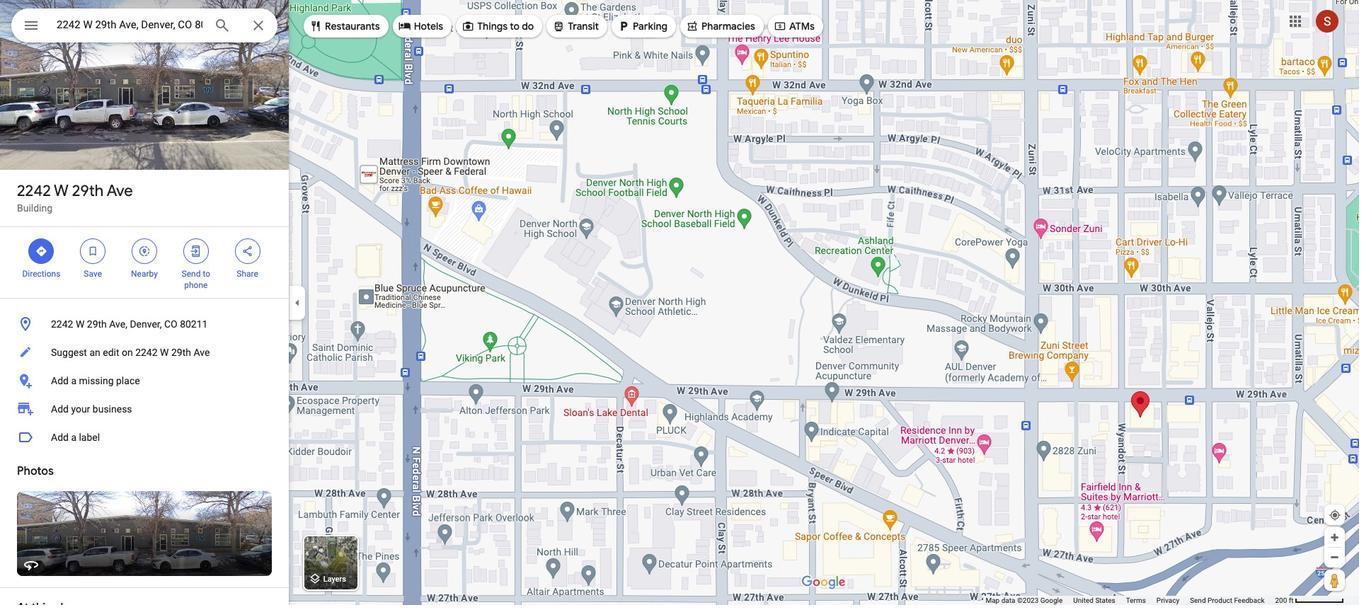Task type: describe. For each thing, give the bounding box(es) containing it.
add your business link
[[0, 395, 289, 424]]

w for ave
[[54, 181, 69, 201]]

suggest an edit on 2242 w 29th ave button
[[0, 339, 289, 367]]

2242 w 29th ave building
[[17, 181, 133, 214]]

 atms
[[774, 18, 815, 34]]

a for label
[[71, 432, 77, 443]]

footer inside google maps 'element'
[[986, 596, 1276, 606]]

missing
[[79, 375, 114, 387]]

directions
[[22, 269, 60, 279]]

save
[[84, 269, 102, 279]]

on
[[122, 347, 133, 358]]

layers
[[323, 575, 346, 585]]

none field inside 2242 w 29th ave, denver, co 80211 field
[[57, 16, 203, 33]]

send product feedback
[[1191, 597, 1265, 605]]

co
[[164, 319, 178, 330]]

29th for ave
[[72, 181, 104, 201]]

states
[[1096, 597, 1116, 605]]

 hotels
[[399, 18, 443, 34]]

ave inside 'button'
[[194, 347, 210, 358]]

200 ft
[[1276, 597, 1294, 605]]

zoom out image
[[1330, 552, 1341, 563]]


[[399, 18, 411, 34]]

google
[[1041, 597, 1063, 605]]

hotels
[[414, 20, 443, 33]]

product
[[1208, 597, 1233, 605]]

add a missing place button
[[0, 367, 289, 395]]


[[686, 18, 699, 34]]

add for add your business
[[51, 404, 69, 415]]

restaurants
[[325, 20, 380, 33]]

to inside send to phone
[[203, 269, 210, 279]]

2242 w 29th ave main content
[[0, 0, 289, 606]]


[[774, 18, 787, 34]]

add a missing place
[[51, 375, 140, 387]]

2242 w 29th ave, denver, co 80211 button
[[0, 310, 289, 339]]

things
[[477, 20, 508, 33]]

place
[[116, 375, 140, 387]]

photos
[[17, 465, 54, 479]]

transit
[[568, 20, 599, 33]]

200
[[1276, 597, 1288, 605]]

 pharmacies
[[686, 18, 756, 34]]

29th for ave,
[[87, 319, 107, 330]]

a for missing
[[71, 375, 77, 387]]

 transit
[[553, 18, 599, 34]]

show street view coverage image
[[1325, 570, 1346, 591]]

send to phone
[[182, 269, 210, 290]]

nearby
[[131, 269, 158, 279]]

add for add a missing place
[[51, 375, 69, 387]]

29th inside 'button'
[[171, 347, 191, 358]]

pharmacies
[[702, 20, 756, 33]]

suggest
[[51, 347, 87, 358]]

 things to do
[[462, 18, 534, 34]]

parking
[[633, 20, 668, 33]]

united
[[1074, 597, 1094, 605]]

 parking
[[618, 18, 668, 34]]


[[23, 16, 40, 35]]

ft
[[1290, 597, 1294, 605]]

privacy
[[1157, 597, 1180, 605]]

actions for 2242 w 29th ave region
[[0, 227, 289, 298]]



Task type: vqa. For each thing, say whether or not it's contained in the screenshot.
Restaurants field
no



Task type: locate. For each thing, give the bounding box(es) containing it.
collapse side panel image
[[290, 295, 305, 311]]

29th inside 2242 w 29th ave building
[[72, 181, 104, 201]]

feedback
[[1235, 597, 1265, 605]]

footer
[[986, 596, 1276, 606]]

0 vertical spatial a
[[71, 375, 77, 387]]

3 add from the top
[[51, 432, 69, 443]]


[[553, 18, 565, 34]]

2242 inside button
[[51, 319, 73, 330]]

1 horizontal spatial send
[[1191, 597, 1207, 605]]

©2023
[[1018, 597, 1039, 605]]

2 horizontal spatial 2242
[[135, 347, 158, 358]]

a left label
[[71, 432, 77, 443]]

send for send product feedback
[[1191, 597, 1207, 605]]

2 horizontal spatial w
[[160, 347, 169, 358]]

a
[[71, 375, 77, 387], [71, 432, 77, 443]]

to
[[510, 20, 520, 33], [203, 269, 210, 279]]

add down suggest
[[51, 375, 69, 387]]

map
[[986, 597, 1000, 605]]

google account: sheryl atherton  
(sheryl.atherton@adept.ai) image
[[1317, 10, 1339, 32]]

1 horizontal spatial to
[[510, 20, 520, 33]]

2 vertical spatial add
[[51, 432, 69, 443]]

0 vertical spatial send
[[182, 269, 201, 279]]

0 horizontal spatial to
[[203, 269, 210, 279]]

united states
[[1074, 597, 1116, 605]]

send product feedback button
[[1191, 596, 1265, 606]]

2242 W 29th Ave, Denver, CO 80211 field
[[11, 8, 278, 42]]

to inside  things to do
[[510, 20, 520, 33]]

0 horizontal spatial 2242
[[17, 181, 51, 201]]


[[35, 244, 48, 259]]

2242 inside 2242 w 29th ave building
[[17, 181, 51, 201]]

add left label
[[51, 432, 69, 443]]

atms
[[790, 20, 815, 33]]

0 vertical spatial add
[[51, 375, 69, 387]]

w inside suggest an edit on 2242 w 29th ave 'button'
[[160, 347, 169, 358]]

building
[[17, 203, 52, 214]]

 restaurants
[[310, 18, 380, 34]]


[[310, 18, 322, 34]]

1 horizontal spatial ave
[[194, 347, 210, 358]]

2242 for ave,
[[51, 319, 73, 330]]

suggest an edit on 2242 w 29th ave
[[51, 347, 210, 358]]


[[138, 244, 151, 259]]

add a label button
[[0, 424, 289, 452]]

add inside button
[[51, 432, 69, 443]]

a inside button
[[71, 375, 77, 387]]


[[618, 18, 630, 34]]


[[87, 244, 99, 259]]

1 vertical spatial ave
[[194, 347, 210, 358]]

1 horizontal spatial 2242
[[51, 319, 73, 330]]

1 vertical spatial w
[[76, 319, 85, 330]]

phone
[[184, 280, 208, 290]]

label
[[79, 432, 100, 443]]

ave,
[[109, 319, 127, 330]]

google maps element
[[0, 0, 1360, 606]]

2242 up the building
[[17, 181, 51, 201]]

add inside button
[[51, 375, 69, 387]]

0 vertical spatial w
[[54, 181, 69, 201]]

add left your
[[51, 404, 69, 415]]

2242 inside 'button'
[[135, 347, 158, 358]]

a inside button
[[71, 432, 77, 443]]

do
[[522, 20, 534, 33]]

2242
[[17, 181, 51, 201], [51, 319, 73, 330], [135, 347, 158, 358]]

2242 up suggest
[[51, 319, 73, 330]]

w for ave,
[[76, 319, 85, 330]]

send up phone on the top
[[182, 269, 201, 279]]

2 vertical spatial w
[[160, 347, 169, 358]]

w inside 2242 w 29th ave, denver, co 80211 button
[[76, 319, 85, 330]]

zoom in image
[[1330, 533, 1341, 543]]

send for send to phone
[[182, 269, 201, 279]]

to up phone on the top
[[203, 269, 210, 279]]

send left product
[[1191, 597, 1207, 605]]

0 horizontal spatial w
[[54, 181, 69, 201]]

29th left ave,
[[87, 319, 107, 330]]

add for add a label
[[51, 432, 69, 443]]

2242 for ave
[[17, 181, 51, 201]]

0 horizontal spatial send
[[182, 269, 201, 279]]

privacy button
[[1157, 596, 1180, 606]]

 search field
[[11, 8, 278, 45]]

show your location image
[[1329, 509, 1342, 522]]

0 vertical spatial ave
[[107, 181, 133, 201]]

29th inside button
[[87, 319, 107, 330]]

denver,
[[130, 319, 162, 330]]

add a label
[[51, 432, 100, 443]]

 button
[[11, 8, 51, 45]]

share
[[237, 269, 258, 279]]


[[241, 244, 254, 259]]

add your business
[[51, 404, 132, 415]]

29th down co
[[171, 347, 191, 358]]

1 vertical spatial 29th
[[87, 319, 107, 330]]

ave inside 2242 w 29th ave building
[[107, 181, 133, 201]]

2 a from the top
[[71, 432, 77, 443]]

w
[[54, 181, 69, 201], [76, 319, 85, 330], [160, 347, 169, 358]]

business
[[93, 404, 132, 415]]

to left do
[[510, 20, 520, 33]]

send
[[182, 269, 201, 279], [1191, 597, 1207, 605]]

0 vertical spatial to
[[510, 20, 520, 33]]

terms
[[1127, 597, 1147, 605]]

1 horizontal spatial w
[[76, 319, 85, 330]]

your
[[71, 404, 90, 415]]

w inside 2242 w 29th ave building
[[54, 181, 69, 201]]

1 vertical spatial send
[[1191, 597, 1207, 605]]

add
[[51, 375, 69, 387], [51, 404, 69, 415], [51, 432, 69, 443]]

80211
[[180, 319, 208, 330]]

200 ft button
[[1276, 597, 1345, 605]]

2 add from the top
[[51, 404, 69, 415]]

terms button
[[1127, 596, 1147, 606]]

footer containing map data ©2023 google
[[986, 596, 1276, 606]]

1 vertical spatial 2242
[[51, 319, 73, 330]]

data
[[1002, 597, 1016, 605]]

0 vertical spatial 2242
[[17, 181, 51, 201]]

a left missing
[[71, 375, 77, 387]]

29th up 
[[72, 181, 104, 201]]

29th
[[72, 181, 104, 201], [87, 319, 107, 330], [171, 347, 191, 358]]

2 vertical spatial 2242
[[135, 347, 158, 358]]

0 vertical spatial 29th
[[72, 181, 104, 201]]

1 vertical spatial add
[[51, 404, 69, 415]]

2242 right on
[[135, 347, 158, 358]]

send inside button
[[1191, 597, 1207, 605]]

1 add from the top
[[51, 375, 69, 387]]

an
[[90, 347, 100, 358]]

ave
[[107, 181, 133, 201], [194, 347, 210, 358]]

1 a from the top
[[71, 375, 77, 387]]

2 vertical spatial 29th
[[171, 347, 191, 358]]

None field
[[57, 16, 203, 33]]

2242 w 29th ave, denver, co 80211
[[51, 319, 208, 330]]

edit
[[103, 347, 119, 358]]

1 vertical spatial a
[[71, 432, 77, 443]]

1 vertical spatial to
[[203, 269, 210, 279]]

map data ©2023 google
[[986, 597, 1063, 605]]

united states button
[[1074, 596, 1116, 606]]


[[462, 18, 475, 34]]

send inside send to phone
[[182, 269, 201, 279]]

0 horizontal spatial ave
[[107, 181, 133, 201]]


[[190, 244, 202, 259]]



